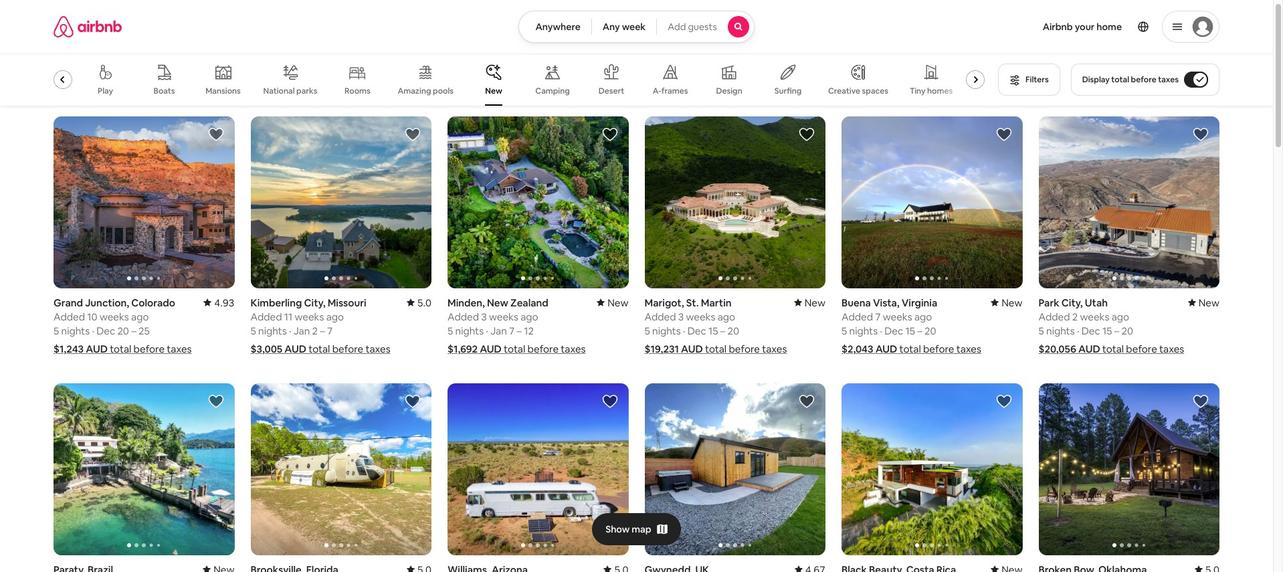 Task type: vqa. For each thing, say whether or not it's contained in the screenshot.


Task type: locate. For each thing, give the bounding box(es) containing it.
4 · from the left
[[683, 324, 685, 337]]

play
[[98, 86, 113, 96]]

15 for $2,043 aud
[[905, 324, 915, 337]]

amazing pools
[[398, 86, 454, 96]]

total inside "grand junction, colorado added 10 weeks ago 5 nights · dec 20 – 25 $1,243 aud total before taxes"
[[110, 343, 131, 355]]

11
[[284, 310, 293, 323]]

1 5 from the left
[[54, 324, 59, 337]]

– inside kimberling city, missouri added 11 weeks ago 5 nights · jan 2 – 7 $3,005 aud total before taxes
[[320, 324, 325, 337]]

0 horizontal spatial new place to stay image
[[597, 296, 629, 309]]

added down kimberling
[[251, 310, 282, 323]]

taxes inside buena vista, virginia added 7 weeks ago 5 nights · dec 15 – 20 $2,043 aud total before taxes
[[956, 343, 981, 355]]

frames
[[661, 86, 688, 96]]

5 ago from the left
[[914, 310, 932, 323]]

0 vertical spatial 2
[[1072, 310, 1078, 323]]

total for buena vista, virginia added 7 weeks ago 5 nights · dec 15 – 20 $2,043 aud total before taxes
[[899, 343, 921, 355]]

added for kimberling
[[251, 310, 282, 323]]

nights inside marigot, st. martin added 3 weeks ago 5 nights · dec 15 – 20 $19,231 aud total before taxes
[[652, 324, 681, 337]]

new place to stay image left 'park'
[[991, 296, 1023, 309]]

– for $1,243 aud
[[131, 324, 136, 337]]

total down 12
[[504, 343, 525, 355]]

design
[[716, 86, 742, 96]]

nights
[[61, 324, 90, 337], [258, 324, 287, 337], [455, 324, 484, 337], [652, 324, 681, 337], [849, 324, 878, 337], [1046, 324, 1075, 337]]

nights up $19,231 aud
[[652, 324, 681, 337]]

· inside buena vista, virginia added 7 weeks ago 5 nights · dec 15 – 20 $2,043 aud total before taxes
[[880, 324, 882, 337]]

weeks inside marigot, st. martin added 3 weeks ago 5 nights · dec 15 – 20 $19,231 aud total before taxes
[[686, 310, 715, 323]]

added down grand
[[54, 310, 85, 323]]

2 5 from the left
[[251, 324, 256, 337]]

5 · from the left
[[880, 324, 882, 337]]

show map button
[[592, 513, 681, 545]]

national
[[263, 85, 295, 96]]

colorado
[[131, 296, 175, 309]]

2 – from the left
[[320, 324, 325, 337]]

added down 'park'
[[1039, 310, 1070, 323]]

1 horizontal spatial new place to stay image
[[794, 296, 826, 309]]

weeks
[[100, 310, 129, 323], [295, 310, 324, 323], [489, 310, 518, 323], [686, 310, 715, 323], [883, 310, 912, 323], [1080, 310, 1110, 323]]

20 for added 3 weeks ago
[[728, 324, 739, 337]]

marigot,
[[645, 296, 684, 309]]

2 ago from the left
[[326, 310, 344, 323]]

7 down the 'missouri'
[[327, 324, 333, 337]]

· inside "grand junction, colorado added 10 weeks ago 5 nights · dec 20 – 25 $1,243 aud total before taxes"
[[92, 324, 94, 337]]

$20,056 aud
[[1039, 343, 1100, 355]]

amazing
[[398, 86, 431, 96]]

20 inside park city, utah added 2 weeks ago 5 nights · dec 15 – 20 $20,056 aud total before taxes
[[1122, 324, 1133, 337]]

5.0 out of 5 average rating image for the 'add to wishlist: williams, arizona' "icon"
[[604, 563, 629, 572]]

4 ago from the left
[[718, 310, 735, 323]]

1 vertical spatial 2
[[312, 324, 318, 337]]

5 inside marigot, st. martin added 3 weeks ago 5 nights · dec 15 – 20 $19,231 aud total before taxes
[[645, 324, 650, 337]]

total
[[1111, 74, 1129, 85], [110, 343, 131, 355], [309, 343, 330, 355], [504, 343, 525, 355], [705, 343, 727, 355], [899, 343, 921, 355], [1102, 343, 1124, 355]]

5
[[54, 324, 59, 337], [251, 324, 256, 337], [448, 324, 453, 337], [645, 324, 650, 337], [842, 324, 847, 337], [1039, 324, 1044, 337]]

6 5 from the left
[[1039, 324, 1044, 337]]

dec inside park city, utah added 2 weeks ago 5 nights · dec 15 – 20 $20,056 aud total before taxes
[[1082, 324, 1100, 337]]

3 new place to stay image from the left
[[991, 296, 1023, 309]]

2 dec from the left
[[688, 324, 706, 337]]

dec
[[96, 324, 115, 337], [688, 324, 706, 337], [885, 324, 903, 337], [1082, 324, 1100, 337]]

$19,231 aud
[[645, 343, 703, 355]]

2 horizontal spatial new place to stay image
[[991, 296, 1023, 309]]

before for kimberling city, missouri added 11 weeks ago 5 nights · jan 2 – 7 $3,005 aud total before taxes
[[332, 343, 363, 355]]

·
[[92, 324, 94, 337], [289, 324, 291, 337], [486, 324, 488, 337], [683, 324, 685, 337], [880, 324, 882, 337], [1077, 324, 1079, 337]]

5 up $19,231 aud
[[645, 324, 650, 337]]

– for $3,005 aud
[[320, 324, 325, 337]]

nights up $20,056 aud
[[1046, 324, 1075, 337]]

new place to stay image for add to wishlist: paraty, brazil icon
[[203, 563, 234, 572]]

5 added from the left
[[842, 310, 873, 323]]

total inside buena vista, virginia added 7 weeks ago 5 nights · dec 15 – 20 $2,043 aud total before taxes
[[899, 343, 921, 355]]

nights for $19,231 aud
[[652, 324, 681, 337]]

before inside "grand junction, colorado added 10 weeks ago 5 nights · dec 20 – 25 $1,243 aud total before taxes"
[[134, 343, 165, 355]]

2 nights from the left
[[258, 324, 287, 337]]

5 5 from the left
[[842, 324, 847, 337]]

– inside park city, utah added 2 weeks ago 5 nights · dec 15 – 20 $20,056 aud total before taxes
[[1114, 324, 1119, 337]]

1 · from the left
[[92, 324, 94, 337]]

before inside marigot, st. martin added 3 weeks ago 5 nights · dec 15 – 20 $19,231 aud total before taxes
[[729, 343, 760, 355]]

2 horizontal spatial new place to stay image
[[1188, 296, 1220, 309]]

4 – from the left
[[720, 324, 725, 337]]

1 horizontal spatial new place to stay image
[[991, 563, 1023, 572]]

15 down virginia
[[905, 324, 915, 337]]

add to wishlist: williams, arizona image
[[602, 393, 618, 409]]

new for buena
[[1002, 296, 1023, 309]]

· up $19,231 aud
[[683, 324, 685, 337]]

weeks for utah
[[1080, 310, 1110, 323]]

2 · from the left
[[289, 324, 291, 337]]

· inside park city, utah added 2 weeks ago 5 nights · dec 15 – 20 $20,056 aud total before taxes
[[1077, 324, 1079, 337]]

7 down the "vista,"
[[875, 310, 881, 323]]

ago inside "grand junction, colorado added 10 weeks ago 5 nights · dec 20 – 25 $1,243 aud total before taxes"
[[131, 310, 149, 323]]

weeks for missouri
[[295, 310, 324, 323]]

5 down buena
[[842, 324, 847, 337]]

1 horizontal spatial 15
[[905, 324, 915, 337]]

None search field
[[519, 11, 754, 43]]

before inside buena vista, virginia added 7 weeks ago 5 nights · dec 15 – 20 $2,043 aud total before taxes
[[923, 343, 954, 355]]

3 down 'marigot,'
[[678, 310, 684, 323]]

7 left 12
[[509, 324, 515, 337]]

3 20 from the left
[[925, 324, 936, 337]]

before for marigot, st. martin added 3 weeks ago 5 nights · dec 15 – 20 $19,231 aud total before taxes
[[729, 343, 760, 355]]

add to wishlist: brooksville, florida image
[[405, 393, 421, 409]]

2 15 from the left
[[905, 324, 915, 337]]

3 dec from the left
[[885, 324, 903, 337]]

3 weeks from the left
[[489, 310, 518, 323]]

kimberling city, missouri added 11 weeks ago 5 nights · jan 2 – 7 $3,005 aud total before taxes
[[251, 296, 390, 355]]

zealand
[[511, 296, 548, 309]]

4 weeks from the left
[[686, 310, 715, 323]]

1 20 from the left
[[117, 324, 129, 337]]

15 down utah
[[1102, 324, 1112, 337]]

weeks right 11
[[295, 310, 324, 323]]

6 · from the left
[[1077, 324, 1079, 337]]

1 nights from the left
[[61, 324, 90, 337]]

5 for $2,043 aud
[[842, 324, 847, 337]]

weeks down junction,
[[100, 310, 129, 323]]

taxes for kimberling city, missouri added 11 weeks ago 5 nights · jan 2 – 7 $3,005 aud total before taxes
[[366, 343, 390, 355]]

added for minden,
[[448, 310, 479, 323]]

4 nights from the left
[[652, 324, 681, 337]]

group containing national parks
[[28, 54, 990, 106]]

20 inside buena vista, virginia added 7 weeks ago 5 nights · dec 15 – 20 $2,043 aud total before taxes
[[925, 324, 936, 337]]

total right $1,243 aud
[[110, 343, 131, 355]]

total right $2,043 aud
[[899, 343, 921, 355]]

new for marigot,
[[805, 296, 826, 309]]

dec up $20,056 aud
[[1082, 324, 1100, 337]]

added inside kimberling city, missouri added 11 weeks ago 5 nights · jan 2 – 7 $3,005 aud total before taxes
[[251, 310, 282, 323]]

dec down st.
[[688, 324, 706, 337]]

weeks for colorado
[[100, 310, 129, 323]]

total inside minden, new zealand added 3 weeks ago 5 nights · jan 7 – 12 $1,692 aud total before taxes
[[504, 343, 525, 355]]

3 5 from the left
[[448, 324, 453, 337]]

20 inside marigot, st. martin added 3 weeks ago 5 nights · dec 15 – 20 $19,231 aud total before taxes
[[728, 324, 739, 337]]

weeks inside park city, utah added 2 weeks ago 5 nights · dec 15 – 20 $20,056 aud total before taxes
[[1080, 310, 1110, 323]]

national parks
[[263, 85, 317, 96]]

2 new place to stay image from the left
[[794, 296, 826, 309]]

1 new place to stay image from the left
[[597, 296, 629, 309]]

junction,
[[85, 296, 129, 309]]

dec inside buena vista, virginia added 7 weeks ago 5 nights · dec 15 – 20 $2,043 aud total before taxes
[[885, 324, 903, 337]]

5 inside buena vista, virginia added 7 weeks ago 5 nights · dec 15 – 20 $2,043 aud total before taxes
[[842, 324, 847, 337]]

before for minden, new zealand added 3 weeks ago 5 nights · jan 7 – 12 $1,692 aud total before taxes
[[528, 343, 559, 355]]

creative spaces
[[828, 86, 888, 96]]

3 15 from the left
[[1102, 324, 1112, 337]]

vista,
[[873, 296, 900, 309]]

jan up '$1,692 aud' on the left
[[490, 324, 507, 337]]

jan inside kimberling city, missouri added 11 weeks ago 5 nights · jan 2 – 7 $3,005 aud total before taxes
[[293, 324, 310, 337]]

add guests button
[[656, 11, 754, 43]]

7 inside buena vista, virginia added 7 weeks ago 5 nights · dec 15 – 20 $2,043 aud total before taxes
[[875, 310, 881, 323]]

creative
[[828, 86, 860, 96]]

3 added from the left
[[448, 310, 479, 323]]

martin
[[701, 296, 732, 309]]

before inside minden, new zealand added 3 weeks ago 5 nights · jan 7 – 12 $1,692 aud total before taxes
[[528, 343, 559, 355]]

5 weeks from the left
[[883, 310, 912, 323]]

· down 10
[[92, 324, 94, 337]]

4 dec from the left
[[1082, 324, 1100, 337]]

4.67 out of 5 average rating image
[[795, 563, 826, 572]]

city,
[[304, 296, 325, 309], [1062, 296, 1083, 309]]

added inside buena vista, virginia added 7 weeks ago 5 nights · dec 15 – 20 $2,043 aud total before taxes
[[842, 310, 873, 323]]

added for marigot,
[[645, 310, 676, 323]]

2 jan from the left
[[490, 324, 507, 337]]

weeks inside kimberling city, missouri added 11 weeks ago 5 nights · jan 2 – 7 $3,005 aud total before taxes
[[295, 310, 324, 323]]

– for $20,056 aud
[[1114, 324, 1119, 337]]

nights inside kimberling city, missouri added 11 weeks ago 5 nights · jan 2 – 7 $3,005 aud total before taxes
[[258, 324, 287, 337]]

2 city, from the left
[[1062, 296, 1083, 309]]

before for grand junction, colorado added 10 weeks ago 5 nights · dec 20 – 25 $1,243 aud total before taxes
[[134, 343, 165, 355]]

dec inside "grand junction, colorado added 10 weeks ago 5 nights · dec 20 – 25 $1,243 aud total before taxes"
[[96, 324, 115, 337]]

5 inside park city, utah added 2 weeks ago 5 nights · dec 15 – 20 $20,056 aud total before taxes
[[1039, 324, 1044, 337]]

add to wishlist: marigot, st. martin image
[[799, 126, 815, 142]]

6 ago from the left
[[1112, 310, 1129, 323]]

add to wishlist: gwynedd, uk image
[[799, 393, 815, 409]]

· for $1,692 aud
[[486, 324, 488, 337]]

added for buena
[[842, 310, 873, 323]]

any
[[603, 21, 620, 33]]

anywhere button
[[519, 11, 592, 43]]

4 added from the left
[[645, 310, 676, 323]]

· for $1,243 aud
[[92, 324, 94, 337]]

15 for $20,056 aud
[[1102, 324, 1112, 337]]

map
[[632, 523, 651, 535]]

nights inside "grand junction, colorado added 10 weeks ago 5 nights · dec 20 – 25 $1,243 aud total before taxes"
[[61, 324, 90, 337]]

your
[[1075, 21, 1095, 33]]

taxes inside kimberling city, missouri added 11 weeks ago 5 nights · jan 2 – 7 $3,005 aud total before taxes
[[366, 343, 390, 355]]

20
[[117, 324, 129, 337], [728, 324, 739, 337], [925, 324, 936, 337], [1122, 324, 1133, 337]]

show
[[606, 523, 630, 535]]

before for park city, utah added 2 weeks ago 5 nights · dec 15 – 20 $20,056 aud total before taxes
[[1126, 343, 1157, 355]]

1 3 from the left
[[481, 310, 487, 323]]

5 nights from the left
[[849, 324, 878, 337]]

· up $20,056 aud
[[1077, 324, 1079, 337]]

ago inside kimberling city, missouri added 11 weeks ago 5 nights · jan 2 – 7 $3,005 aud total before taxes
[[326, 310, 344, 323]]

2 added from the left
[[251, 310, 282, 323]]

dec down the "vista,"
[[885, 324, 903, 337]]

display total before taxes
[[1082, 74, 1179, 85]]

1 added from the left
[[54, 310, 85, 323]]

3 inside marigot, st. martin added 3 weeks ago 5 nights · dec 15 – 20 $19,231 aud total before taxes
[[678, 310, 684, 323]]

5 for $19,231 aud
[[645, 324, 650, 337]]

– inside buena vista, virginia added 7 weeks ago 5 nights · dec 15 – 20 $2,043 aud total before taxes
[[917, 324, 922, 337]]

– inside "grand junction, colorado added 10 weeks ago 5 nights · dec 20 – 25 $1,243 aud total before taxes"
[[131, 324, 136, 337]]

5 – from the left
[[917, 324, 922, 337]]

3 nights from the left
[[455, 324, 484, 337]]

· inside kimberling city, missouri added 11 weeks ago 5 nights · jan 2 – 7 $3,005 aud total before taxes
[[289, 324, 291, 337]]

nights inside buena vista, virginia added 7 weeks ago 5 nights · dec 15 – 20 $2,043 aud total before taxes
[[849, 324, 878, 337]]

st.
[[686, 296, 699, 309]]

jan for jan 2 – 7
[[293, 324, 310, 337]]

1 horizontal spatial 3
[[678, 310, 684, 323]]

taxes inside park city, utah added 2 weeks ago 5 nights · dec 15 – 20 $20,056 aud total before taxes
[[1159, 343, 1184, 355]]

added inside "grand junction, colorado added 10 weeks ago 5 nights · dec 20 – 25 $1,243 aud total before taxes"
[[54, 310, 85, 323]]

15 inside marigot, st. martin added 3 weeks ago 5 nights · dec 15 – 20 $19,231 aud total before taxes
[[708, 324, 718, 337]]

1 weeks from the left
[[100, 310, 129, 323]]

· up '$1,692 aud' on the left
[[486, 324, 488, 337]]

added
[[54, 310, 85, 323], [251, 310, 282, 323], [448, 310, 479, 323], [645, 310, 676, 323], [842, 310, 873, 323], [1039, 310, 1070, 323]]

5 up '$1,692 aud' on the left
[[448, 324, 453, 337]]

–
[[131, 324, 136, 337], [320, 324, 325, 337], [517, 324, 522, 337], [720, 324, 725, 337], [917, 324, 922, 337], [1114, 324, 1119, 337]]

0 horizontal spatial 2
[[312, 324, 318, 337]]

5.0 out of 5 average rating image for add to wishlist: brooksville, florida image on the left bottom of page
[[407, 563, 432, 572]]

5.0 out of 5 average rating image
[[407, 296, 432, 309], [407, 563, 432, 572], [604, 563, 629, 572]]

jan
[[293, 324, 310, 337], [490, 324, 507, 337]]

3 – from the left
[[517, 324, 522, 337]]

add to wishlist: minden, new zealand image
[[602, 126, 618, 142]]

2 horizontal spatial 7
[[875, 310, 881, 323]]

0 horizontal spatial 3
[[481, 310, 487, 323]]

ago for zealand
[[521, 310, 538, 323]]

added down 'marigot,'
[[645, 310, 676, 323]]

boats
[[154, 86, 175, 96]]

4 5 from the left
[[645, 324, 650, 337]]

3
[[481, 310, 487, 323], [678, 310, 684, 323]]

1 horizontal spatial jan
[[490, 324, 507, 337]]

desert
[[599, 86, 624, 96]]

5 up $3,005 aud
[[251, 324, 256, 337]]

airbnb
[[1043, 21, 1073, 33]]

5 up $1,243 aud
[[54, 324, 59, 337]]

before for buena vista, virginia added 7 weeks ago 5 nights · dec 15 – 20 $2,043 aud total before taxes
[[923, 343, 954, 355]]

5 inside "grand junction, colorado added 10 weeks ago 5 nights · dec 20 – 25 $1,243 aud total before taxes"
[[54, 324, 59, 337]]

1 dec from the left
[[96, 324, 115, 337]]

ago
[[131, 310, 149, 323], [326, 310, 344, 323], [521, 310, 538, 323], [718, 310, 735, 323], [914, 310, 932, 323], [1112, 310, 1129, 323]]

taxes
[[1158, 74, 1179, 85], [167, 343, 192, 355], [366, 343, 390, 355], [561, 343, 586, 355], [762, 343, 787, 355], [956, 343, 981, 355], [1159, 343, 1184, 355]]

nights up $2,043 aud
[[849, 324, 878, 337]]

before inside park city, utah added 2 weeks ago 5 nights · dec 15 – 20 $20,056 aud total before taxes
[[1126, 343, 1157, 355]]

3 ago from the left
[[521, 310, 538, 323]]

weeks inside minden, new zealand added 3 weeks ago 5 nights · jan 7 – 12 $1,692 aud total before taxes
[[489, 310, 518, 323]]

0 horizontal spatial jan
[[293, 324, 310, 337]]

total inside marigot, st. martin added 3 weeks ago 5 nights · dec 15 – 20 $19,231 aud total before taxes
[[705, 343, 727, 355]]

added inside minden, new zealand added 3 weeks ago 5 nights · jan 7 – 12 $1,692 aud total before taxes
[[448, 310, 479, 323]]

taxes inside marigot, st. martin added 3 weeks ago 5 nights · dec 15 – 20 $19,231 aud total before taxes
[[762, 343, 787, 355]]

2 horizontal spatial 15
[[1102, 324, 1112, 337]]

· for $3,005 aud
[[289, 324, 291, 337]]

1 – from the left
[[131, 324, 136, 337]]

– inside minden, new zealand added 3 weeks ago 5 nights · jan 7 – 12 $1,692 aud total before taxes
[[517, 324, 522, 337]]

total for minden, new zealand added 3 weeks ago 5 nights · jan 7 – 12 $1,692 aud total before taxes
[[504, 343, 525, 355]]

10
[[87, 310, 97, 323]]

5 for $1,243 aud
[[54, 324, 59, 337]]

1 horizontal spatial 7
[[509, 324, 515, 337]]

taxes for minden, new zealand added 3 weeks ago 5 nights · jan 7 – 12 $1,692 aud total before taxes
[[561, 343, 586, 355]]

nights inside minden, new zealand added 3 weeks ago 5 nights · jan 7 – 12 $1,692 aud total before taxes
[[455, 324, 484, 337]]

5 for $20,056 aud
[[1039, 324, 1044, 337]]

total right $20,056 aud
[[1102, 343, 1124, 355]]

– inside marigot, st. martin added 3 weeks ago 5 nights · dec 15 – 20 $19,231 aud total before taxes
[[720, 324, 725, 337]]

15 inside buena vista, virginia added 7 weeks ago 5 nights · dec 15 – 20 $2,043 aud total before taxes
[[905, 324, 915, 337]]

6 nights from the left
[[1046, 324, 1075, 337]]

new for park
[[1199, 296, 1220, 309]]

airbnb your home link
[[1035, 13, 1130, 41]]

5 down 'park'
[[1039, 324, 1044, 337]]

20 for added 2 weeks ago
[[1122, 324, 1133, 337]]

1 15 from the left
[[708, 324, 718, 337]]

camping
[[535, 86, 570, 96]]

weeks inside buena vista, virginia added 7 weeks ago 5 nights · dec 15 – 20 $2,043 aud total before taxes
[[883, 310, 912, 323]]

city, right 'park'
[[1062, 296, 1083, 309]]

total for kimberling city, missouri added 11 weeks ago 5 nights · jan 2 – 7 $3,005 aud total before taxes
[[309, 343, 330, 355]]

tiny
[[910, 86, 926, 96]]

0 horizontal spatial city,
[[304, 296, 325, 309]]

ago inside minden, new zealand added 3 weeks ago 5 nights · jan 7 – 12 $1,692 aud total before taxes
[[521, 310, 538, 323]]

jan inside minden, new zealand added 3 weeks ago 5 nights · jan 7 – 12 $1,692 aud total before taxes
[[490, 324, 507, 337]]

none search field containing anywhere
[[519, 11, 754, 43]]

total inside park city, utah added 2 weeks ago 5 nights · dec 15 – 20 $20,056 aud total before taxes
[[1102, 343, 1124, 355]]

3 · from the left
[[486, 324, 488, 337]]

2 weeks from the left
[[295, 310, 324, 323]]

new place to stay image left 'marigot,'
[[597, 296, 629, 309]]

nights up $3,005 aud
[[258, 324, 287, 337]]

weeks down st.
[[686, 310, 715, 323]]

taxes inside minden, new zealand added 3 weeks ago 5 nights · jan 7 – 12 $1,692 aud total before taxes
[[561, 343, 586, 355]]

· inside minden, new zealand added 3 weeks ago 5 nights · jan 7 – 12 $1,692 aud total before taxes
[[486, 324, 488, 337]]

total inside kimberling city, missouri added 11 weeks ago 5 nights · jan 2 – 7 $3,005 aud total before taxes
[[309, 343, 330, 355]]

any week
[[603, 21, 646, 33]]

6 weeks from the left
[[1080, 310, 1110, 323]]

15 down martin on the right bottom of the page
[[708, 324, 718, 337]]

dec for $20,056 aud
[[1082, 324, 1100, 337]]

added inside park city, utah added 2 weeks ago 5 nights · dec 15 – 20 $20,056 aud total before taxes
[[1039, 310, 1070, 323]]

5 inside minden, new zealand added 3 weeks ago 5 nights · jan 7 – 12 $1,692 aud total before taxes
[[448, 324, 453, 337]]

dec inside marigot, st. martin added 3 weeks ago 5 nights · dec 15 – 20 $19,231 aud total before taxes
[[688, 324, 706, 337]]

nights up $1,243 aud
[[61, 324, 90, 337]]

3 inside minden, new zealand added 3 weeks ago 5 nights · jan 7 – 12 $1,692 aud total before taxes
[[481, 310, 487, 323]]

15 inside park city, utah added 2 weeks ago 5 nights · dec 15 – 20 $20,056 aud total before taxes
[[1102, 324, 1112, 337]]

0 horizontal spatial new place to stay image
[[203, 563, 234, 572]]

total for park city, utah added 2 weeks ago 5 nights · dec 15 – 20 $20,056 aud total before taxes
[[1102, 343, 1124, 355]]

15
[[708, 324, 718, 337], [905, 324, 915, 337], [1102, 324, 1112, 337]]

2 3 from the left
[[678, 310, 684, 323]]

total right $3,005 aud
[[309, 343, 330, 355]]

4 20 from the left
[[1122, 324, 1133, 337]]

1 city, from the left
[[304, 296, 325, 309]]

total right $19,231 aud
[[705, 343, 727, 355]]

group
[[28, 54, 990, 106], [54, 116, 234, 288], [251, 116, 432, 288], [448, 116, 629, 288], [645, 116, 826, 288], [842, 116, 1023, 288], [1039, 116, 1220, 288], [54, 383, 234, 555], [251, 383, 432, 555], [448, 383, 629, 555], [645, 383, 826, 555], [842, 383, 1023, 555], [1039, 383, 1220, 555]]

grand
[[54, 296, 83, 309]]

weeks down the "vista,"
[[883, 310, 912, 323]]

0 horizontal spatial 7
[[327, 324, 333, 337]]

before
[[1131, 74, 1156, 85], [134, 343, 165, 355], [332, 343, 363, 355], [528, 343, 559, 355], [729, 343, 760, 355], [923, 343, 954, 355], [1126, 343, 1157, 355]]

city, left the 'missouri'
[[304, 296, 325, 309]]

before inside kimberling city, missouri added 11 weeks ago 5 nights · jan 2 – 7 $3,005 aud total before taxes
[[332, 343, 363, 355]]

new place to stay image
[[1188, 296, 1220, 309], [203, 563, 234, 572], [991, 563, 1023, 572]]

3 down minden,
[[481, 310, 487, 323]]

3 for marigot,
[[678, 310, 684, 323]]

5 for $3,005 aud
[[251, 324, 256, 337]]

new place to stay image left buena
[[794, 296, 826, 309]]

total for marigot, st. martin added 3 weeks ago 5 nights · dec 15 – 20 $19,231 aud total before taxes
[[705, 343, 727, 355]]

taxes inside "grand junction, colorado added 10 weeks ago 5 nights · dec 20 – 25 $1,243 aud total before taxes"
[[167, 343, 192, 355]]

weeks inside "grand junction, colorado added 10 weeks ago 5 nights · dec 20 – 25 $1,243 aud total before taxes"
[[100, 310, 129, 323]]

12
[[524, 324, 534, 337]]

0 horizontal spatial 15
[[708, 324, 718, 337]]

ago inside buena vista, virginia added 7 weeks ago 5 nights · dec 15 – 20 $2,043 aud total before taxes
[[914, 310, 932, 323]]

1 jan from the left
[[293, 324, 310, 337]]

city, inside park city, utah added 2 weeks ago 5 nights · dec 15 – 20 $20,056 aud total before taxes
[[1062, 296, 1083, 309]]

nights up '$1,692 aud' on the left
[[455, 324, 484, 337]]

parks
[[296, 85, 317, 96]]

city, inside kimberling city, missouri added 11 weeks ago 5 nights · jan 2 – 7 $3,005 aud total before taxes
[[304, 296, 325, 309]]

add to wishlist: broken bow, oklahoma image
[[1193, 393, 1209, 409]]

spaces
[[862, 86, 888, 96]]

1 ago from the left
[[131, 310, 149, 323]]

1 horizontal spatial city,
[[1062, 296, 1083, 309]]

dec for $1,243 aud
[[96, 324, 115, 337]]

new place to stay image
[[597, 296, 629, 309], [794, 296, 826, 309], [991, 296, 1023, 309]]

week
[[622, 21, 646, 33]]

utah
[[1085, 296, 1108, 309]]

dec down 10
[[96, 324, 115, 337]]

jan for jan 7 – 12
[[490, 324, 507, 337]]

weeks down zealand
[[489, 310, 518, 323]]

7
[[875, 310, 881, 323], [327, 324, 333, 337], [509, 324, 515, 337]]

6 – from the left
[[1114, 324, 1119, 337]]

nights inside park city, utah added 2 weeks ago 5 nights · dec 15 – 20 $20,056 aud total before taxes
[[1046, 324, 1075, 337]]

added down buena
[[842, 310, 873, 323]]

surfing
[[775, 86, 802, 96]]

ago inside park city, utah added 2 weeks ago 5 nights · dec 15 – 20 $20,056 aud total before taxes
[[1112, 310, 1129, 323]]

1 horizontal spatial 2
[[1072, 310, 1078, 323]]

5 inside kimberling city, missouri added 11 weeks ago 5 nights · jan 2 – 7 $3,005 aud total before taxes
[[251, 324, 256, 337]]

any week button
[[591, 11, 657, 43]]

added down minden,
[[448, 310, 479, 323]]

taxes for grand junction, colorado added 10 weeks ago 5 nights · dec 20 – 25 $1,243 aud total before taxes
[[167, 343, 192, 355]]

2 20 from the left
[[728, 324, 739, 337]]

new place to stay image for marigot, st. martin added 3 weeks ago 5 nights · dec 15 – 20 $19,231 aud total before taxes
[[794, 296, 826, 309]]

jan up $3,005 aud
[[293, 324, 310, 337]]

· up $2,043 aud
[[880, 324, 882, 337]]

· inside marigot, st. martin added 3 weeks ago 5 nights · dec 15 – 20 $19,231 aud total before taxes
[[683, 324, 685, 337]]

nights for $3,005 aud
[[258, 324, 287, 337]]

missouri
[[328, 296, 366, 309]]

taxes for buena vista, virginia added 7 weeks ago 5 nights · dec 15 – 20 $2,043 aud total before taxes
[[956, 343, 981, 355]]

add to wishlist: park city, utah image
[[1193, 126, 1209, 142]]

added inside marigot, st. martin added 3 weeks ago 5 nights · dec 15 – 20 $19,231 aud total before taxes
[[645, 310, 676, 323]]

5 for $1,692 aud
[[448, 324, 453, 337]]

anywhere
[[535, 21, 581, 33]]

new
[[485, 86, 502, 96], [487, 296, 508, 309], [608, 296, 629, 309], [805, 296, 826, 309], [1002, 296, 1023, 309], [1199, 296, 1220, 309]]

3 for minden,
[[481, 310, 487, 323]]

ago inside marigot, st. martin added 3 weeks ago 5 nights · dec 15 – 20 $19,231 aud total before taxes
[[718, 310, 735, 323]]

· down 11
[[289, 324, 291, 337]]

$2,043 aud
[[842, 343, 897, 355]]

2
[[1072, 310, 1078, 323], [312, 324, 318, 337]]

weeks down utah
[[1080, 310, 1110, 323]]

6 added from the left
[[1039, 310, 1070, 323]]

weeks for zealand
[[489, 310, 518, 323]]



Task type: describe. For each thing, give the bounding box(es) containing it.
15 for $19,231 aud
[[708, 324, 718, 337]]

mansions
[[206, 86, 241, 96]]

nights for $2,043 aud
[[849, 324, 878, 337]]

new for minden,
[[608, 296, 629, 309]]

filters
[[1026, 74, 1049, 85]]

grand junction, colorado added 10 weeks ago 5 nights · dec 20 – 25 $1,243 aud total before taxes
[[54, 296, 192, 355]]

– for $1,692 aud
[[517, 324, 522, 337]]

$1,243 aud
[[54, 343, 108, 355]]

nights for $1,692 aud
[[455, 324, 484, 337]]

2 inside park city, utah added 2 weeks ago 5 nights · dec 15 – 20 $20,056 aud total before taxes
[[1072, 310, 1078, 323]]

4.93
[[214, 296, 234, 309]]

airbnb your home
[[1043, 21, 1122, 33]]

25
[[138, 324, 150, 337]]

20 for added 7 weeks ago
[[925, 324, 936, 337]]

4.93 out of 5 average rating image
[[204, 296, 234, 309]]

add
[[668, 21, 686, 33]]

new inside minden, new zealand added 3 weeks ago 5 nights · jan 7 – 12 $1,692 aud total before taxes
[[487, 296, 508, 309]]

virginia
[[902, 296, 937, 309]]

ago for colorado
[[131, 310, 149, 323]]

tiny homes
[[910, 86, 953, 96]]

rooms
[[345, 86, 370, 96]]

dec for $2,043 aud
[[885, 324, 903, 337]]

7 inside minden, new zealand added 3 weeks ago 5 nights · jan 7 – 12 $1,692 aud total before taxes
[[509, 324, 515, 337]]

– for $19,231 aud
[[720, 324, 725, 337]]

new place to stay image containing new
[[1188, 296, 1220, 309]]

city, for kimberling
[[304, 296, 325, 309]]

taxes for marigot, st. martin added 3 weeks ago 5 nights · dec 15 – 20 $19,231 aud total before taxes
[[762, 343, 787, 355]]

– for $2,043 aud
[[917, 324, 922, 337]]

city, for park
[[1062, 296, 1083, 309]]

new place to stay image for minden, new zealand added 3 weeks ago 5 nights · jan 7 – 12 $1,692 aud total before taxes
[[597, 296, 629, 309]]

a-
[[653, 86, 661, 96]]

minden,
[[448, 296, 485, 309]]

· for $2,043 aud
[[880, 324, 882, 337]]

total right display
[[1111, 74, 1129, 85]]

profile element
[[770, 0, 1220, 54]]

7 inside kimberling city, missouri added 11 weeks ago 5 nights · jan 2 – 7 $3,005 aud total before taxes
[[327, 324, 333, 337]]

pools
[[433, 86, 454, 96]]

buena
[[842, 296, 871, 309]]

$1,692 aud
[[448, 343, 502, 355]]

filters button
[[998, 64, 1060, 96]]

new place to stay image for buena vista, virginia added 7 weeks ago 5 nights · dec 15 – 20 $2,043 aud total before taxes
[[991, 296, 1023, 309]]

5.0 out of 5 average rating image containing 5.0
[[407, 296, 432, 309]]

ago for utah
[[1112, 310, 1129, 323]]

add to wishlist: grand junction, colorado image
[[208, 126, 224, 142]]

ago for virginia
[[914, 310, 932, 323]]

weeks for martin
[[686, 310, 715, 323]]

taxes for park city, utah added 2 weeks ago 5 nights · dec 15 – 20 $20,056 aud total before taxes
[[1159, 343, 1184, 355]]

$3,005 aud
[[251, 343, 306, 355]]

added for park
[[1039, 310, 1070, 323]]

weeks for virginia
[[883, 310, 912, 323]]

new place to stay image for 'add to wishlist: black beauty, costa rica' icon
[[991, 563, 1023, 572]]

tropical
[[31, 86, 62, 96]]

show map
[[606, 523, 651, 535]]

homes
[[927, 86, 953, 96]]

add guests
[[668, 21, 717, 33]]

add to wishlist: buena vista, virginia image
[[996, 126, 1012, 142]]

marigot, st. martin added 3 weeks ago 5 nights · dec 15 – 20 $19,231 aud total before taxes
[[645, 296, 787, 355]]

2 inside kimberling city, missouri added 11 weeks ago 5 nights · jan 2 – 7 $3,005 aud total before taxes
[[312, 324, 318, 337]]

20 inside "grand junction, colorado added 10 weeks ago 5 nights · dec 20 – 25 $1,243 aud total before taxes"
[[117, 324, 129, 337]]

total for grand junction, colorado added 10 weeks ago 5 nights · dec 20 – 25 $1,243 aud total before taxes
[[110, 343, 131, 355]]

add to wishlist: kimberling city, missouri image
[[405, 126, 421, 142]]

guests
[[688, 21, 717, 33]]

a-frames
[[653, 86, 688, 96]]

park city, utah added 2 weeks ago 5 nights · dec 15 – 20 $20,056 aud total before taxes
[[1039, 296, 1184, 355]]

nights for $1,243 aud
[[61, 324, 90, 337]]

add to wishlist: paraty, brazil image
[[208, 393, 224, 409]]

5.0 out of 5 average rating image
[[1195, 563, 1220, 572]]

5.0
[[417, 296, 432, 309]]

added for grand
[[54, 310, 85, 323]]

buena vista, virginia added 7 weeks ago 5 nights · dec 15 – 20 $2,043 aud total before taxes
[[842, 296, 981, 355]]

ago for martin
[[718, 310, 735, 323]]

dec for $19,231 aud
[[688, 324, 706, 337]]

display
[[1082, 74, 1110, 85]]

minden, new zealand added 3 weeks ago 5 nights · jan 7 – 12 $1,692 aud total before taxes
[[448, 296, 586, 355]]

ago for missouri
[[326, 310, 344, 323]]

· for $20,056 aud
[[1077, 324, 1079, 337]]

home
[[1097, 21, 1122, 33]]

kimberling
[[251, 296, 302, 309]]

add to wishlist: black beauty, costa rica image
[[996, 393, 1012, 409]]

nights for $20,056 aud
[[1046, 324, 1075, 337]]

· for $19,231 aud
[[683, 324, 685, 337]]

park
[[1039, 296, 1059, 309]]



